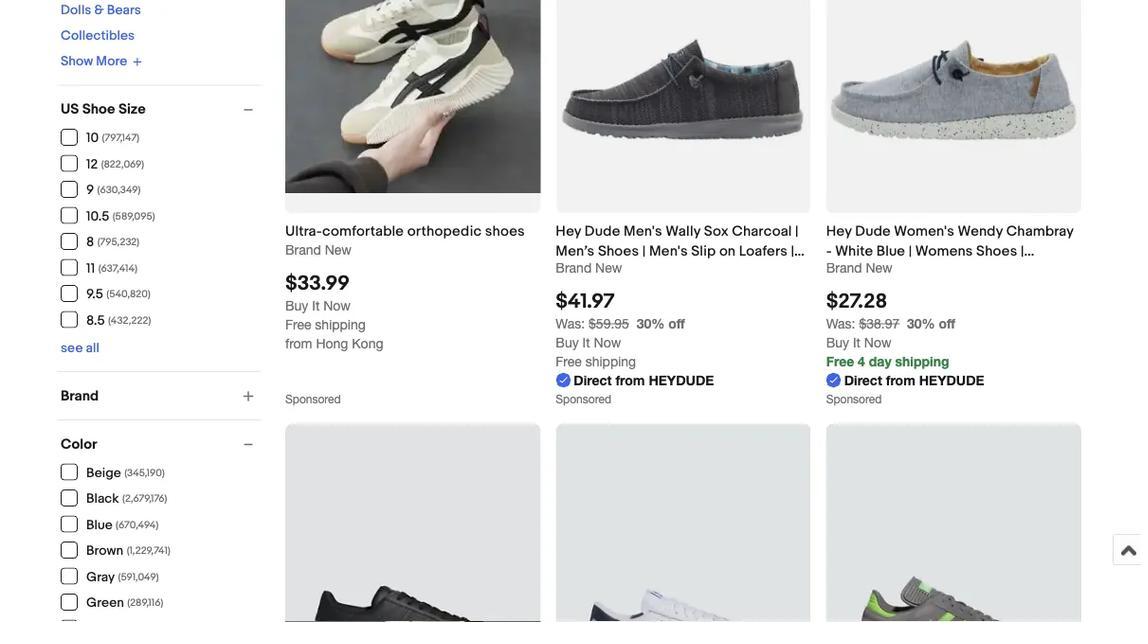 Task type: locate. For each thing, give the bounding box(es) containing it.
| right loafers
[[791, 243, 795, 260]]

dolls
[[61, 2, 91, 18]]

30% for $27.28
[[907, 316, 936, 331]]

blue inside hey dude women's wendy chambray - white blue | womens shoes | womens slip on
[[877, 243, 906, 260]]

dude inside 'hey dude men's wally sox charcoal | men's shoes | men's slip on loafers | light'
[[585, 223, 621, 240]]

it up 4
[[853, 335, 861, 350]]

1 horizontal spatial blue
[[877, 243, 906, 260]]

(630,349)
[[97, 184, 141, 197]]

brand new up $41.97
[[556, 260, 622, 275]]

wendy
[[958, 223, 1003, 240]]

0 horizontal spatial was:
[[556, 316, 585, 331]]

hey for $27.28
[[827, 223, 852, 240]]

new right light
[[596, 260, 622, 275]]

dude up white on the top right of page
[[855, 223, 891, 240]]

|
[[796, 223, 799, 240], [643, 243, 646, 260], [791, 243, 795, 260], [909, 243, 913, 260], [1021, 243, 1025, 260]]

2 was: from the left
[[827, 316, 856, 331]]

hey inside hey dude women's wendy chambray - white blue | womens shoes | womens slip on
[[827, 223, 852, 240]]

free down $33.99
[[285, 317, 311, 332]]

2 horizontal spatial buy
[[827, 335, 850, 350]]

0 horizontal spatial heydude
[[649, 373, 714, 388]]

1 horizontal spatial now
[[594, 335, 621, 350]]

from inside the $27.28 was: $38.97 30% off buy it now free 4 day shipping direct from heydude
[[886, 373, 916, 388]]

free down $41.97
[[556, 354, 582, 369]]

it
[[312, 298, 320, 313], [583, 335, 590, 350], [853, 335, 861, 350]]

it inside $33.99 buy it now free shipping from hong kong
[[312, 298, 320, 313]]

blue down 'black' at the left of page
[[86, 518, 113, 534]]

1 was: from the left
[[556, 316, 585, 331]]

$38.97
[[859, 316, 900, 331]]

1 direct from the left
[[574, 373, 612, 388]]

0 vertical spatial blue
[[877, 243, 906, 260]]

now
[[324, 298, 351, 313], [594, 335, 621, 350], [865, 335, 892, 350]]

new down 'comfortable'
[[325, 242, 352, 257]]

1 brand new from the left
[[556, 260, 622, 275]]

| right 'men's'
[[643, 243, 646, 260]]

loafers
[[739, 243, 788, 260]]

1 horizontal spatial dude
[[855, 223, 891, 240]]

0 horizontal spatial now
[[324, 298, 351, 313]]

it for $27.28
[[853, 335, 861, 350]]

free left 4
[[827, 354, 855, 369]]

on down "sox"
[[720, 243, 736, 260]]

now down $59.95
[[594, 335, 621, 350]]

shipping up direct from heydude text field
[[586, 354, 636, 369]]

buy for $41.97
[[556, 335, 579, 350]]

free inside the $27.28 was: $38.97 30% off buy it now free 4 day shipping direct from heydude
[[827, 354, 855, 369]]

0 horizontal spatial new
[[325, 242, 352, 257]]

9
[[86, 183, 94, 199]]

shoes down the wendy on the right of the page
[[977, 243, 1018, 260]]

1 horizontal spatial slip
[[888, 263, 912, 280]]

blue
[[877, 243, 906, 260], [86, 518, 113, 534]]

1 horizontal spatial it
[[583, 335, 590, 350]]

30% inside $41.97 was: $59.95 30% off buy it now free shipping direct from heydude
[[637, 316, 665, 331]]

was: for $41.97
[[556, 316, 585, 331]]

shipping inside $33.99 buy it now free shipping from hong kong
[[315, 317, 366, 332]]

men's down wally
[[649, 243, 688, 260]]

was: down $27.28
[[827, 316, 856, 331]]

None text field
[[827, 316, 900, 331]]

it inside the $27.28 was: $38.97 30% off buy it now free 4 day shipping direct from heydude
[[853, 335, 861, 350]]

1 horizontal spatial heydude
[[920, 373, 985, 388]]

1 horizontal spatial free
[[556, 354, 582, 369]]

hey up 'men's'
[[556, 223, 582, 240]]

0 horizontal spatial from
[[285, 336, 312, 351]]

1 vertical spatial slip
[[888, 263, 912, 280]]

0 horizontal spatial shoes
[[598, 243, 639, 260]]

0 horizontal spatial womens
[[827, 263, 884, 280]]

2 dude from the left
[[855, 223, 891, 240]]

brown
[[86, 544, 124, 560]]

dolls & bears collectibles
[[61, 2, 141, 44]]

9 (630,349)
[[86, 183, 141, 199]]

shipping up direct from heydude text box
[[896, 354, 950, 369]]

slip down women's
[[888, 263, 912, 280]]

1 horizontal spatial 30%
[[907, 316, 936, 331]]

1 horizontal spatial from
[[616, 373, 645, 388]]

0 horizontal spatial buy
[[285, 298, 309, 313]]

hey inside 'hey dude men's wally sox charcoal | men's shoes | men's slip on loafers | light'
[[556, 223, 582, 240]]

ultra-comfortable orthopedic shoes brand new
[[285, 223, 525, 257]]

it inside $41.97 was: $59.95 30% off buy it now free shipping direct from heydude
[[583, 335, 590, 350]]

2 hey from the left
[[827, 223, 852, 240]]

it down $33.99
[[312, 298, 320, 313]]

hey for $41.97
[[556, 223, 582, 240]]

1 vertical spatial on
[[916, 263, 932, 280]]

buy inside the $27.28 was: $38.97 30% off buy it now free 4 day shipping direct from heydude
[[827, 335, 850, 350]]

10.5
[[86, 209, 109, 225]]

new for $27.28
[[866, 260, 893, 275]]

slip down "sox"
[[691, 243, 716, 260]]

1 horizontal spatial womens
[[916, 243, 973, 260]]

(591,049)
[[118, 572, 159, 584]]

0 horizontal spatial hey
[[556, 223, 582, 240]]

off
[[669, 316, 685, 331], [939, 316, 956, 331]]

8.5
[[86, 313, 105, 329]]

now down $33.99
[[324, 298, 351, 313]]

brand new up $27.28
[[827, 260, 893, 275]]

dude for $41.97
[[585, 223, 621, 240]]

30% right $59.95
[[637, 316, 665, 331]]

was:
[[556, 316, 585, 331], [827, 316, 856, 331]]

0 vertical spatial womens
[[916, 243, 973, 260]]

1 horizontal spatial new
[[596, 260, 622, 275]]

2 off from the left
[[939, 316, 956, 331]]

green
[[86, 596, 124, 612]]

1 horizontal spatial shipping
[[586, 354, 636, 369]]

1 horizontal spatial on
[[916, 263, 932, 280]]

womens
[[916, 243, 973, 260], [827, 263, 884, 280]]

2 horizontal spatial it
[[853, 335, 861, 350]]

0 horizontal spatial on
[[720, 243, 736, 260]]

now down the $38.97
[[865, 335, 892, 350]]

0 horizontal spatial blue
[[86, 518, 113, 534]]

1 hey from the left
[[556, 223, 582, 240]]

womens down white on the top right of page
[[827, 263, 884, 280]]

slip inside hey dude women's wendy chambray - white blue | womens shoes | womens slip on
[[888, 263, 912, 280]]

0 horizontal spatial 30%
[[637, 316, 665, 331]]

black
[[86, 492, 119, 508]]

2 horizontal spatial from
[[886, 373, 916, 388]]

1 30% from the left
[[637, 316, 665, 331]]

0 horizontal spatial free
[[285, 317, 311, 332]]

shoes inside hey dude women's wendy chambray - white blue | womens shoes | womens slip on
[[977, 243, 1018, 260]]

0 horizontal spatial it
[[312, 298, 320, 313]]

$27.28
[[827, 290, 888, 314]]

it for $41.97
[[583, 335, 590, 350]]

from left hong
[[285, 336, 312, 351]]

wally
[[666, 223, 701, 240]]

0 horizontal spatial direct
[[574, 373, 612, 388]]

free inside $41.97 was: $59.95 30% off buy it now free shipping direct from heydude
[[556, 354, 582, 369]]

2 horizontal spatial now
[[865, 335, 892, 350]]

men's left wally
[[624, 223, 663, 240]]

direct down 4
[[845, 373, 883, 388]]

show more button
[[61, 54, 142, 70]]

was: inside the $27.28 was: $38.97 30% off buy it now free 4 day shipping direct from heydude
[[827, 316, 856, 331]]

gray (591,049)
[[86, 570, 159, 586]]

heydude
[[649, 373, 714, 388], [920, 373, 985, 388]]

1 horizontal spatial direct
[[845, 373, 883, 388]]

1 horizontal spatial buy
[[556, 335, 579, 350]]

1 horizontal spatial was:
[[827, 316, 856, 331]]

None text field
[[556, 316, 630, 331]]

12
[[86, 156, 98, 173]]

2 brand new from the left
[[827, 260, 893, 275]]

1 horizontal spatial off
[[939, 316, 956, 331]]

hey dude men's wally sox charcoal | men's shoes | men's slip on loafers | light heading
[[556, 223, 805, 280]]

off inside $41.97 was: $59.95 30% off buy it now free shipping direct from heydude
[[669, 316, 685, 331]]

show more
[[61, 54, 127, 70]]

shoes inside 'hey dude men's wally sox charcoal | men's shoes | men's slip on loafers | light'
[[598, 243, 639, 260]]

1 heydude from the left
[[649, 373, 714, 388]]

1 off from the left
[[669, 316, 685, 331]]

0 horizontal spatial off
[[669, 316, 685, 331]]

brand up $41.97
[[556, 260, 592, 275]]

hey
[[556, 223, 582, 240], [827, 223, 852, 240]]

1 dude from the left
[[585, 223, 621, 240]]

1 vertical spatial men's
[[649, 243, 688, 260]]

blue right white on the top right of page
[[877, 243, 906, 260]]

0 vertical spatial slip
[[691, 243, 716, 260]]

now for $27.28
[[865, 335, 892, 350]]

0 horizontal spatial brand new
[[556, 260, 622, 275]]

shipping up hong
[[315, 317, 366, 332]]

dude inside hey dude women's wendy chambray - white blue | womens shoes | womens slip on
[[855, 223, 891, 240]]

white
[[836, 243, 874, 260]]

from down $59.95
[[616, 373, 645, 388]]

hey up -
[[827, 223, 852, 240]]

on inside 'hey dude men's wally sox charcoal | men's shoes | men's slip on loafers | light'
[[720, 243, 736, 260]]

see
[[61, 340, 83, 357]]

2 heydude from the left
[[920, 373, 985, 388]]

collectibles
[[61, 28, 135, 44]]

from down day
[[886, 373, 916, 388]]

charcoal
[[732, 223, 792, 240]]

shoes right 'men's'
[[598, 243, 639, 260]]

1 vertical spatial womens
[[827, 263, 884, 280]]

off right the $38.97
[[939, 316, 956, 331]]

off right $59.95
[[669, 316, 685, 331]]

on
[[720, 243, 736, 260], [916, 263, 932, 280]]

(345,190)
[[124, 467, 165, 480]]

now for $41.97
[[594, 335, 621, 350]]

from
[[285, 336, 312, 351], [616, 373, 645, 388], [886, 373, 916, 388]]

2 shoes from the left
[[977, 243, 1018, 260]]

free for $27.28
[[827, 354, 855, 369]]

new
[[325, 242, 352, 257], [596, 260, 622, 275], [866, 260, 893, 275]]

women's
[[894, 223, 955, 240]]

0 horizontal spatial shipping
[[315, 317, 366, 332]]

now inside $41.97 was: $59.95 30% off buy it now free shipping direct from heydude
[[594, 335, 621, 350]]

0 vertical spatial on
[[720, 243, 736, 260]]

dude up 'men's'
[[585, 223, 621, 240]]

2 horizontal spatial shipping
[[896, 354, 950, 369]]

2 30% from the left
[[907, 316, 936, 331]]

2 direct from the left
[[845, 373, 883, 388]]

brand new for $41.97
[[556, 260, 622, 275]]

30% for $41.97
[[637, 316, 665, 331]]

on down women's
[[916, 263, 932, 280]]

none text field containing was:
[[556, 316, 630, 331]]

30% right the $38.97
[[907, 316, 936, 331]]

none text field containing was:
[[827, 316, 900, 331]]

-
[[827, 243, 832, 260]]

men's
[[624, 223, 663, 240], [649, 243, 688, 260]]

new for $41.97
[[596, 260, 622, 275]]

0 horizontal spatial slip
[[691, 243, 716, 260]]

2 horizontal spatial free
[[827, 354, 855, 369]]

buy down $33.99
[[285, 298, 309, 313]]

0 horizontal spatial dude
[[585, 223, 621, 240]]

was: inside $41.97 was: $59.95 30% off buy it now free shipping direct from heydude
[[556, 316, 585, 331]]

buy down $41.97
[[556, 335, 579, 350]]

off inside the $27.28 was: $38.97 30% off buy it now free 4 day shipping direct from heydude
[[939, 316, 956, 331]]

2 horizontal spatial new
[[866, 260, 893, 275]]

1 horizontal spatial brand new
[[827, 260, 893, 275]]

shipping
[[315, 317, 366, 332], [586, 354, 636, 369], [896, 354, 950, 369]]

direct down $59.95
[[574, 373, 612, 388]]

buy down $27.28
[[827, 335, 850, 350]]

blue (670,494)
[[86, 518, 159, 534]]

30%
[[637, 316, 665, 331], [907, 316, 936, 331]]

kong
[[352, 336, 384, 351]]

ultra-comfortable orthopedic shoes link
[[285, 221, 541, 241]]

it down $59.95
[[583, 335, 590, 350]]

buy inside $41.97 was: $59.95 30% off buy it now free shipping direct from heydude
[[556, 335, 579, 350]]

more
[[96, 54, 127, 70]]

womens down women's
[[916, 243, 973, 260]]

shipping inside the $27.28 was: $38.97 30% off buy it now free 4 day shipping direct from heydude
[[896, 354, 950, 369]]

busenitz shoes image
[[827, 424, 1082, 623]]

1 horizontal spatial hey
[[827, 223, 852, 240]]

was: down $41.97
[[556, 316, 585, 331]]

brand down the ultra-
[[285, 242, 321, 257]]

all
[[86, 340, 99, 357]]

1 shoes from the left
[[598, 243, 639, 260]]

buy
[[285, 298, 309, 313], [556, 335, 579, 350], [827, 335, 850, 350]]

30% inside the $27.28 was: $38.97 30% off buy it now free 4 day shipping direct from heydude
[[907, 316, 936, 331]]

now inside the $27.28 was: $38.97 30% off buy it now free 4 day shipping direct from heydude
[[865, 335, 892, 350]]

1 horizontal spatial shoes
[[977, 243, 1018, 260]]

slip
[[691, 243, 716, 260], [888, 263, 912, 280]]

day
[[869, 354, 892, 369]]

free inside $33.99 buy it now free shipping from hong kong
[[285, 317, 311, 332]]

new up $27.28
[[866, 260, 893, 275]]

(670,494)
[[116, 520, 159, 532]]



Task type: vqa. For each thing, say whether or not it's contained in the screenshot.
204351857468
no



Task type: describe. For each thing, give the bounding box(es) containing it.
show
[[61, 54, 93, 70]]

us shoe size button
[[61, 101, 262, 118]]

11
[[86, 261, 95, 277]]

(289,116)
[[127, 598, 163, 610]]

free for $41.97
[[556, 354, 582, 369]]

buy for $27.28
[[827, 335, 850, 350]]

beige
[[86, 466, 121, 482]]

new inside ultra-comfortable orthopedic shoes brand new
[[325, 242, 352, 257]]

$33.99 buy it now free shipping from hong kong
[[285, 272, 384, 351]]

light
[[556, 263, 589, 280]]

| down women's
[[909, 243, 913, 260]]

shoes
[[485, 223, 525, 240]]

brand new for $27.28
[[827, 260, 893, 275]]

12 (822,069)
[[86, 156, 144, 173]]

hey dude women's wendy chambray - white blue | womens shoes | womens slip on heading
[[827, 223, 1074, 280]]

heydude inside $41.97 was: $59.95 30% off buy it now free shipping direct from heydude
[[649, 373, 714, 388]]

off for $27.28
[[939, 316, 956, 331]]

gray
[[86, 570, 115, 586]]

buy inside $33.99 buy it now free shipping from hong kong
[[285, 298, 309, 313]]

(637,414)
[[98, 263, 138, 275]]

nora shoes image
[[556, 424, 811, 623]]

beige (345,190)
[[86, 466, 165, 482]]

brown (1,229,741)
[[86, 544, 170, 560]]

Direct from HEYDUDE text field
[[556, 371, 714, 390]]

now inside $33.99 buy it now free shipping from hong kong
[[324, 298, 351, 313]]

chambray
[[1007, 223, 1074, 240]]

(589,095)
[[113, 211, 155, 223]]

ultra-comfortable orthopedic shoes heading
[[285, 223, 525, 240]]

$59.95
[[589, 316, 630, 331]]

brand button
[[61, 388, 262, 405]]

4
[[858, 354, 866, 369]]

| right charcoal
[[796, 223, 799, 240]]

sox
[[704, 223, 729, 240]]

hey dude women's wendy chambray - white blue | womens shoes | womens slip on link
[[827, 221, 1082, 280]]

1 vertical spatial blue
[[86, 518, 113, 534]]

(797,147)
[[102, 132, 140, 145]]

&
[[94, 2, 104, 18]]

brand down see all
[[61, 388, 99, 405]]

us shoe size
[[61, 101, 146, 118]]

$41.97
[[556, 290, 615, 314]]

(432,222)
[[108, 315, 151, 327]]

(1,229,741)
[[127, 546, 170, 558]]

8.5 (432,222)
[[86, 313, 151, 329]]

Direct from HEYDUDE text field
[[827, 371, 985, 390]]

hey dude women's wendy chambray - white blue | womens shoes | womens slip on image
[[827, 0, 1082, 214]]

10.5 (589,095)
[[86, 209, 155, 225]]

black (2,679,176)
[[86, 492, 167, 508]]

| down chambray
[[1021, 243, 1025, 260]]

brand up $27.28
[[827, 260, 862, 275]]

hong
[[316, 336, 348, 351]]

us
[[61, 101, 79, 118]]

size
[[118, 101, 146, 118]]

off for $41.97
[[669, 316, 685, 331]]

$27.28 was: $38.97 30% off buy it now free 4 day shipping direct from heydude
[[827, 290, 985, 388]]

dude for $27.28
[[855, 223, 891, 240]]

direct inside $41.97 was: $59.95 30% off buy it now free shipping direct from heydude
[[574, 373, 612, 388]]

11 (637,414)
[[86, 261, 138, 277]]

hey dude men's wally sox charcoal | men's shoes | men's slip on loafers | light image
[[556, 0, 811, 214]]

8
[[86, 235, 94, 251]]

hey dude men's wally sox charcoal | men's shoes | men's slip on loafers | light link
[[556, 221, 811, 280]]

hey dude men's wally sox charcoal | men's shoes | men's slip on loafers | light
[[556, 223, 799, 280]]

$33.99
[[285, 272, 350, 296]]

orthopedic
[[407, 223, 482, 240]]

ultra-comfortable orthopedic shoes image
[[285, 0, 541, 193]]

hey dude women's wendy chambray - white blue | womens shoes | womens slip on
[[827, 223, 1074, 280]]

see all button
[[61, 340, 99, 357]]

see all
[[61, 340, 99, 357]]

(822,069)
[[101, 158, 144, 171]]

from inside $41.97 was: $59.95 30% off buy it now free shipping direct from heydude
[[616, 373, 645, 388]]

shipping inside $41.97 was: $59.95 30% off buy it now free shipping direct from heydude
[[586, 354, 636, 369]]

dolls & bears link
[[61, 2, 141, 18]]

heydude inside the $27.28 was: $38.97 30% off buy it now free 4 day shipping direct from heydude
[[920, 373, 985, 388]]

(2,679,176)
[[122, 494, 167, 506]]

on inside hey dude women's wendy chambray - white blue | womens shoes | womens slip on
[[916, 263, 932, 280]]

collectibles link
[[61, 28, 135, 44]]

direct inside the $27.28 was: $38.97 30% off buy it now free 4 day shipping direct from heydude
[[845, 373, 883, 388]]

was: for $27.28
[[827, 316, 856, 331]]

superstar shoes image
[[285, 424, 541, 623]]

color button
[[61, 436, 262, 453]]

(795,232)
[[97, 237, 140, 249]]

10
[[86, 130, 99, 147]]

men's
[[556, 243, 595, 260]]

slip inside 'hey dude men's wally sox charcoal | men's shoes | men's slip on loafers | light'
[[691, 243, 716, 260]]

color
[[61, 436, 97, 453]]

(540,820)
[[106, 289, 151, 301]]

comfortable
[[322, 223, 404, 240]]

8 (795,232)
[[86, 235, 140, 251]]

from inside $33.99 buy it now free shipping from hong kong
[[285, 336, 312, 351]]

9.5 (540,820)
[[86, 287, 151, 303]]

$41.97 was: $59.95 30% off buy it now free shipping direct from heydude
[[556, 290, 714, 388]]

9.5
[[86, 287, 103, 303]]

10 (797,147)
[[86, 130, 140, 147]]

green (289,116)
[[86, 596, 163, 612]]

0 vertical spatial men's
[[624, 223, 663, 240]]

shoe
[[82, 101, 115, 118]]

brand inside ultra-comfortable orthopedic shoes brand new
[[285, 242, 321, 257]]

ultra-
[[285, 223, 322, 240]]

bears
[[107, 2, 141, 18]]



